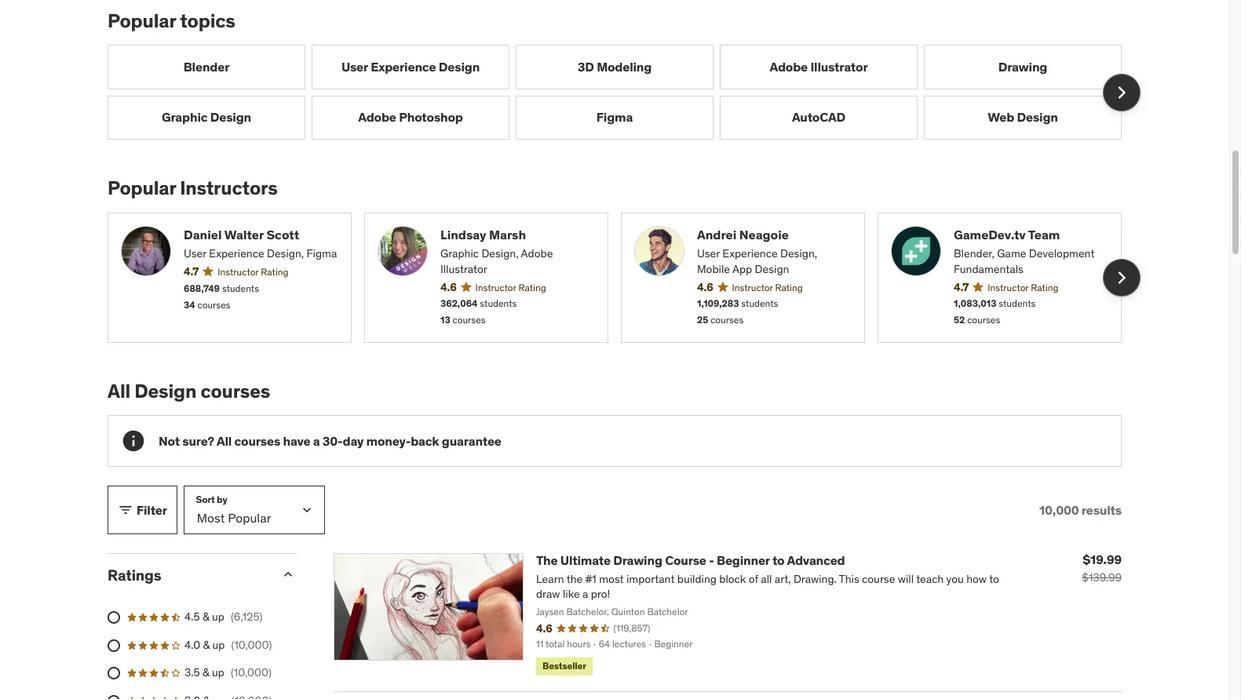 Task type: vqa. For each thing, say whether or not it's contained in the screenshot.


Task type: describe. For each thing, give the bounding box(es) containing it.
web design
[[988, 109, 1058, 125]]

adobe illustrator link
[[720, 45, 918, 89]]

results
[[1082, 503, 1122, 518]]

1 vertical spatial drawing
[[614, 553, 663, 569]]

3d modeling link
[[516, 45, 714, 89]]

the
[[536, 553, 558, 569]]

money-
[[366, 433, 411, 449]]

courses for 34
[[198, 299, 231, 311]]

autocad link
[[720, 96, 918, 140]]

courses up sure?
[[201, 379, 270, 403]]

(6,125)
[[231, 610, 263, 625]]

adobe illustrator
[[770, 59, 868, 75]]

ratings button
[[108, 567, 268, 585]]

688,749 students 34 courses
[[184, 282, 259, 311]]

gamedev.tv team link
[[954, 226, 1109, 244]]

lindsay
[[441, 227, 487, 243]]

$19.99
[[1083, 552, 1122, 568]]

3.5
[[185, 666, 200, 680]]

4.5
[[185, 610, 200, 625]]

rating for neagoie
[[775, 282, 803, 293]]

design, inside daniel walter scott user experience design, figma
[[267, 247, 304, 261]]

small image
[[280, 567, 296, 583]]

up for 3.5 & up
[[212, 666, 225, 680]]

design, inside the lindsay marsh graphic design, adobe illustrator
[[482, 247, 519, 261]]

(10,000) for 3.5 & up (10,000)
[[231, 666, 272, 680]]

back
[[411, 433, 439, 449]]

user inside daniel walter scott user experience design, figma
[[184, 247, 207, 261]]

0 vertical spatial drawing
[[999, 59, 1048, 75]]

students for blender,
[[999, 298, 1036, 310]]

scott
[[267, 227, 299, 243]]

figma link
[[516, 96, 714, 140]]

1,109,283 students 25 courses
[[697, 298, 779, 326]]

instructor rating for user
[[732, 282, 803, 293]]

adobe inside the lindsay marsh graphic design, adobe illustrator
[[521, 247, 553, 261]]

1,083,013
[[954, 298, 997, 310]]

$19.99 $139.99
[[1082, 552, 1122, 585]]

lindsay marsh link
[[441, 226, 595, 244]]

4.0 & up (10,000)
[[185, 638, 272, 653]]

1,083,013 students 52 courses
[[954, 298, 1036, 326]]

adobe photoshop link
[[312, 96, 510, 140]]

blender link
[[108, 45, 305, 89]]

4.0
[[185, 638, 200, 653]]

drawing link
[[924, 45, 1122, 89]]

1,109,283
[[697, 298, 739, 310]]

web design link
[[924, 96, 1122, 140]]

all design courses
[[108, 379, 270, 403]]

guarantee
[[442, 433, 502, 449]]

design up "photoshop"
[[439, 59, 480, 75]]

user experience design link
[[312, 45, 510, 89]]

4.6 for andrei neagoie
[[697, 280, 714, 294]]

andrei neagoie user experience design, mobile app design
[[697, 227, 818, 276]]

rating for walter
[[261, 266, 289, 278]]

3.5 & up (10,000)
[[185, 666, 272, 680]]

(10,000) for 4.0 & up (10,000)
[[231, 638, 272, 653]]

0 vertical spatial all
[[108, 379, 130, 403]]

4.7 for gamedev.tv team
[[954, 280, 969, 294]]

team
[[1029, 227, 1061, 243]]

rating for marsh
[[519, 282, 546, 293]]

daniel walter scott user experience design, figma
[[184, 227, 337, 261]]

1 horizontal spatial experience
[[371, 59, 436, 75]]

illustrator inside the lindsay marsh graphic design, adobe illustrator
[[441, 262, 488, 276]]

filter
[[137, 503, 167, 518]]

& for 4.5
[[203, 610, 209, 625]]

design inside andrei neagoie user experience design, mobile app design
[[755, 262, 790, 276]]

marsh
[[489, 227, 526, 243]]

& for 3.5
[[203, 666, 209, 680]]

next image
[[1110, 80, 1135, 105]]

0 vertical spatial graphic
[[162, 109, 208, 125]]

have
[[283, 433, 311, 449]]

10,000
[[1040, 503, 1079, 518]]

advanced
[[787, 553, 845, 569]]

$139.99
[[1082, 571, 1122, 585]]

instructors
[[180, 176, 278, 200]]

25
[[697, 314, 709, 326]]

13
[[441, 314, 451, 326]]

gamedev.tv team blender, game development fundamentals
[[954, 227, 1095, 276]]

graphic design link
[[108, 96, 305, 140]]

andrei
[[697, 227, 737, 243]]

lindsay marsh graphic design, adobe illustrator
[[441, 227, 553, 276]]

design, inside andrei neagoie user experience design, mobile app design
[[781, 247, 818, 261]]

ultimate
[[561, 553, 611, 569]]

next image
[[1110, 265, 1135, 290]]

blender,
[[954, 247, 995, 261]]

graphic design
[[162, 109, 251, 125]]

web
[[988, 109, 1015, 125]]

beginner
[[717, 553, 770, 569]]

autocad
[[792, 109, 846, 125]]

daniel
[[184, 227, 222, 243]]

a
[[313, 433, 320, 449]]



Task type: locate. For each thing, give the bounding box(es) containing it.
instructor rating for graphic
[[476, 282, 546, 293]]

rating
[[261, 266, 289, 278], [519, 282, 546, 293], [775, 282, 803, 293], [1031, 282, 1059, 293]]

game
[[998, 247, 1027, 261]]

1 vertical spatial adobe
[[358, 109, 396, 125]]

3d modeling
[[578, 59, 652, 75]]

10,000 results
[[1040, 503, 1122, 518]]

instructor up 688,749 students 34 courses
[[218, 266, 259, 278]]

user
[[342, 59, 368, 75], [184, 247, 207, 261], [697, 247, 720, 261]]

2 carousel element from the top
[[108, 213, 1141, 343]]

students down app
[[742, 298, 779, 310]]

walter
[[224, 227, 264, 243]]

1 vertical spatial illustrator
[[441, 262, 488, 276]]

experience up app
[[723, 247, 778, 261]]

students inside 362,064 students 13 courses
[[480, 298, 517, 310]]

drawing
[[999, 59, 1048, 75], [614, 553, 663, 569]]

4.6 for lindsay marsh
[[441, 280, 457, 294]]

modeling
[[597, 59, 652, 75]]

drawing left course
[[614, 553, 663, 569]]

1 vertical spatial graphic
[[441, 247, 479, 261]]

design right web
[[1017, 109, 1058, 125]]

instructor up 362,064 students 13 courses
[[476, 282, 516, 293]]

design, down marsh
[[482, 247, 519, 261]]

up
[[212, 610, 225, 625], [212, 638, 225, 653], [212, 666, 225, 680]]

popular topics
[[108, 8, 235, 33]]

students right 1,083,013
[[999, 298, 1036, 310]]

instructor rating down the lindsay marsh graphic design, adobe illustrator
[[476, 282, 546, 293]]

adobe inside adobe photoshop link
[[358, 109, 396, 125]]

graphic down blender link
[[162, 109, 208, 125]]

user up adobe photoshop
[[342, 59, 368, 75]]

0 horizontal spatial adobe
[[358, 109, 396, 125]]

experience down 'walter'
[[209, 247, 264, 261]]

1 vertical spatial carousel element
[[108, 213, 1141, 343]]

0 horizontal spatial 4.6
[[441, 280, 457, 294]]

2 horizontal spatial experience
[[723, 247, 778, 261]]

courses down 362,064
[[453, 314, 486, 326]]

not sure? all courses have a 30-day money-back guarantee
[[159, 433, 502, 449]]

students for user
[[742, 298, 779, 310]]

experience inside daniel walter scott user experience design, figma
[[209, 247, 264, 261]]

up right 4.0
[[212, 638, 225, 653]]

up for 4.5 & up
[[212, 610, 225, 625]]

4.6 down mobile
[[697, 280, 714, 294]]

up right 4.5
[[212, 610, 225, 625]]

2 up from the top
[[212, 638, 225, 653]]

1 vertical spatial &
[[203, 638, 210, 653]]

1 vertical spatial popular
[[108, 176, 176, 200]]

up for 4.0 & up
[[212, 638, 225, 653]]

courses for 52
[[968, 314, 1001, 326]]

1 horizontal spatial drawing
[[999, 59, 1048, 75]]

instructor for blender,
[[988, 282, 1029, 293]]

0 vertical spatial up
[[212, 610, 225, 625]]

andrei neagoie link
[[697, 226, 852, 244]]

2 horizontal spatial user
[[697, 247, 720, 261]]

3 design, from the left
[[781, 247, 818, 261]]

362,064 students 13 courses
[[441, 298, 517, 326]]

4.7 for daniel walter scott
[[184, 265, 199, 279]]

0 horizontal spatial all
[[108, 379, 130, 403]]

figma down "daniel walter scott" link
[[307, 247, 337, 261]]

4.5 & up (6,125)
[[185, 610, 263, 625]]

4.7
[[184, 265, 199, 279], [954, 280, 969, 294]]

all
[[108, 379, 130, 403], [217, 433, 232, 449]]

1 design, from the left
[[267, 247, 304, 261]]

illustrator down lindsay
[[441, 262, 488, 276]]

carousel element containing blender
[[108, 45, 1141, 140]]

design down blender link
[[210, 109, 251, 125]]

2 & from the top
[[203, 638, 210, 653]]

sure?
[[182, 433, 214, 449]]

3d
[[578, 59, 594, 75]]

the ultimate drawing course - beginner to advanced
[[536, 553, 845, 569]]

blender
[[184, 59, 230, 75]]

instructor
[[218, 266, 259, 278], [476, 282, 516, 293], [732, 282, 773, 293], [988, 282, 1029, 293]]

design, down andrei neagoie link
[[781, 247, 818, 261]]

1 vertical spatial (10,000)
[[231, 666, 272, 680]]

0 vertical spatial 4.7
[[184, 265, 199, 279]]

up right the 3.5
[[212, 666, 225, 680]]

user experience design
[[342, 59, 480, 75]]

students inside 1,109,283 students 25 courses
[[742, 298, 779, 310]]

carousel element
[[108, 45, 1141, 140], [108, 213, 1141, 343]]

user inside user experience design link
[[342, 59, 368, 75]]

students for graphic
[[480, 298, 517, 310]]

popular for popular topics
[[108, 8, 176, 33]]

1 vertical spatial figma
[[307, 247, 337, 261]]

adobe
[[770, 59, 808, 75], [358, 109, 396, 125], [521, 247, 553, 261]]

instructor for scott
[[218, 266, 259, 278]]

instructor down fundamentals
[[988, 282, 1029, 293]]

students for scott
[[222, 282, 259, 294]]

carousel element for popular instructors
[[108, 213, 1141, 343]]

52
[[954, 314, 965, 326]]

& right 4.5
[[203, 610, 209, 625]]

0 vertical spatial carousel element
[[108, 45, 1141, 140]]

4.7 up 688,749
[[184, 265, 199, 279]]

& for 4.0
[[203, 638, 210, 653]]

graphic down lindsay
[[441, 247, 479, 261]]

0 horizontal spatial experience
[[209, 247, 264, 261]]

10,000 results status
[[1040, 503, 1122, 518]]

design up not
[[134, 379, 197, 403]]

course
[[665, 553, 707, 569]]

figma inside daniel walter scott user experience design, figma
[[307, 247, 337, 261]]

1 vertical spatial all
[[217, 433, 232, 449]]

1 vertical spatial up
[[212, 638, 225, 653]]

courses for all
[[234, 433, 280, 449]]

2 horizontal spatial adobe
[[770, 59, 808, 75]]

rating for team
[[1031, 282, 1059, 293]]

the ultimate drawing course - beginner to advanced link
[[536, 553, 845, 569]]

rating down andrei neagoie user experience design, mobile app design
[[775, 282, 803, 293]]

instructor rating for scott
[[218, 266, 289, 278]]

2 vertical spatial up
[[212, 666, 225, 680]]

1 horizontal spatial user
[[342, 59, 368, 75]]

topics
[[180, 8, 235, 33]]

instructor rating
[[218, 266, 289, 278], [476, 282, 546, 293], [732, 282, 803, 293], [988, 282, 1059, 293]]

graphic
[[162, 109, 208, 125], [441, 247, 479, 261]]

0 vertical spatial figma
[[597, 109, 633, 125]]

1 horizontal spatial illustrator
[[811, 59, 868, 75]]

3 & from the top
[[203, 666, 209, 680]]

courses for 25
[[711, 314, 744, 326]]

design, down scott
[[267, 247, 304, 261]]

courses down 688,749
[[198, 299, 231, 311]]

graphic inside the lindsay marsh graphic design, adobe illustrator
[[441, 247, 479, 261]]

adobe for adobe photoshop
[[358, 109, 396, 125]]

ratings
[[108, 567, 161, 585]]

adobe up autocad at the right top of the page
[[770, 59, 808, 75]]

students inside 688,749 students 34 courses
[[222, 282, 259, 294]]

courses inside 1,083,013 students 52 courses
[[968, 314, 1001, 326]]

small image
[[118, 503, 134, 519]]

& right the 3.5
[[203, 666, 209, 680]]

courses down 1,083,013
[[968, 314, 1001, 326]]

adobe inside adobe illustrator link
[[770, 59, 808, 75]]

fundamentals
[[954, 262, 1024, 276]]

1 popular from the top
[[108, 8, 176, 33]]

1 horizontal spatial graphic
[[441, 247, 479, 261]]

rating down daniel walter scott user experience design, figma
[[261, 266, 289, 278]]

1 vertical spatial 4.7
[[954, 280, 969, 294]]

2 popular from the top
[[108, 176, 176, 200]]

neagoie
[[740, 227, 789, 243]]

design
[[439, 59, 480, 75], [210, 109, 251, 125], [1017, 109, 1058, 125], [755, 262, 790, 276], [134, 379, 197, 403]]

0 vertical spatial popular
[[108, 8, 176, 33]]

0 horizontal spatial graphic
[[162, 109, 208, 125]]

1 horizontal spatial 4.6
[[697, 280, 714, 294]]

1 & from the top
[[203, 610, 209, 625]]

design for web design
[[1017, 109, 1058, 125]]

0 horizontal spatial design,
[[267, 247, 304, 261]]

design for all design courses
[[134, 379, 197, 403]]

design for graphic design
[[210, 109, 251, 125]]

instructor rating for blender,
[[988, 282, 1059, 293]]

user up mobile
[[697, 247, 720, 261]]

daniel walter scott link
[[184, 226, 338, 244]]

photoshop
[[399, 109, 463, 125]]

1 horizontal spatial all
[[217, 433, 232, 449]]

2 horizontal spatial design,
[[781, 247, 818, 261]]

0 horizontal spatial 4.7
[[184, 265, 199, 279]]

1 horizontal spatial 4.7
[[954, 280, 969, 294]]

3 up from the top
[[212, 666, 225, 680]]

drawing up the web design
[[999, 59, 1048, 75]]

1 4.6 from the left
[[441, 280, 457, 294]]

app
[[733, 262, 753, 276]]

popular instructors element
[[108, 176, 1141, 343]]

popular
[[108, 8, 176, 33], [108, 176, 176, 200]]

688,749
[[184, 282, 220, 294]]

development
[[1029, 247, 1095, 261]]

day
[[343, 433, 364, 449]]

1 horizontal spatial design,
[[482, 247, 519, 261]]

instructor down app
[[732, 282, 773, 293]]

(10,000) down 4.0 & up (10,000)
[[231, 666, 272, 680]]

courses inside 688,749 students 34 courses
[[198, 299, 231, 311]]

carousel element containing daniel walter scott
[[108, 213, 1141, 343]]

mobile
[[697, 262, 730, 276]]

&
[[203, 610, 209, 625], [203, 638, 210, 653], [203, 666, 209, 680]]

4.6 up 362,064
[[441, 280, 457, 294]]

students inside 1,083,013 students 52 courses
[[999, 298, 1036, 310]]

gamedev.tv
[[954, 227, 1026, 243]]

not
[[159, 433, 180, 449]]

1 carousel element from the top
[[108, 45, 1141, 140]]

courses left have
[[234, 433, 280, 449]]

0 vertical spatial adobe
[[770, 59, 808, 75]]

courses down 1,109,283
[[711, 314, 744, 326]]

& right 4.0
[[203, 638, 210, 653]]

-
[[709, 553, 714, 569]]

experience inside andrei neagoie user experience design, mobile app design
[[723, 247, 778, 261]]

1 horizontal spatial adobe
[[521, 247, 553, 261]]

user down daniel
[[184, 247, 207, 261]]

students right 362,064
[[480, 298, 517, 310]]

adobe photoshop
[[358, 109, 463, 125]]

(10,000) down (6,125)
[[231, 638, 272, 653]]

2 vertical spatial &
[[203, 666, 209, 680]]

popular for popular instructors
[[108, 176, 176, 200]]

courses for 13
[[453, 314, 486, 326]]

instructor for user
[[732, 282, 773, 293]]

design right app
[[755, 262, 790, 276]]

4.7 up 1,083,013
[[954, 280, 969, 294]]

to
[[773, 553, 785, 569]]

illustrator
[[811, 59, 868, 75], [441, 262, 488, 276]]

1 up from the top
[[212, 610, 225, 625]]

adobe down the lindsay marsh link
[[521, 247, 553, 261]]

experience up adobe photoshop
[[371, 59, 436, 75]]

courses inside 362,064 students 13 courses
[[453, 314, 486, 326]]

courses inside 1,109,283 students 25 courses
[[711, 314, 744, 326]]

34
[[184, 299, 195, 311]]

figma down 3d modeling link
[[597, 109, 633, 125]]

adobe for adobe illustrator
[[770, 59, 808, 75]]

design,
[[267, 247, 304, 261], [482, 247, 519, 261], [781, 247, 818, 261]]

rating down development
[[1031, 282, 1059, 293]]

instructor rating down game
[[988, 282, 1059, 293]]

popular instructors
[[108, 176, 278, 200]]

figma
[[597, 109, 633, 125], [307, 247, 337, 261]]

2 4.6 from the left
[[697, 280, 714, 294]]

0 horizontal spatial user
[[184, 247, 207, 261]]

2 design, from the left
[[482, 247, 519, 261]]

user inside andrei neagoie user experience design, mobile app design
[[697, 247, 720, 261]]

1 horizontal spatial figma
[[597, 109, 633, 125]]

courses
[[198, 299, 231, 311], [453, 314, 486, 326], [711, 314, 744, 326], [968, 314, 1001, 326], [201, 379, 270, 403], [234, 433, 280, 449]]

students right 688,749
[[222, 282, 259, 294]]

4.6
[[441, 280, 457, 294], [697, 280, 714, 294]]

0 horizontal spatial figma
[[307, 247, 337, 261]]

362,064
[[441, 298, 478, 310]]

0 horizontal spatial illustrator
[[441, 262, 488, 276]]

rating down the lindsay marsh graphic design, adobe illustrator
[[519, 282, 546, 293]]

0 vertical spatial &
[[203, 610, 209, 625]]

2 vertical spatial adobe
[[521, 247, 553, 261]]

0 vertical spatial (10,000)
[[231, 638, 272, 653]]

illustrator up autocad at the right top of the page
[[811, 59, 868, 75]]

30-
[[323, 433, 343, 449]]

filter button
[[108, 487, 177, 535]]

instructor rating down app
[[732, 282, 803, 293]]

0 vertical spatial illustrator
[[811, 59, 868, 75]]

0 horizontal spatial drawing
[[614, 553, 663, 569]]

instructor rating down daniel walter scott user experience design, figma
[[218, 266, 289, 278]]

adobe left "photoshop"
[[358, 109, 396, 125]]

carousel element for popular topics
[[108, 45, 1141, 140]]

instructor for graphic
[[476, 282, 516, 293]]



